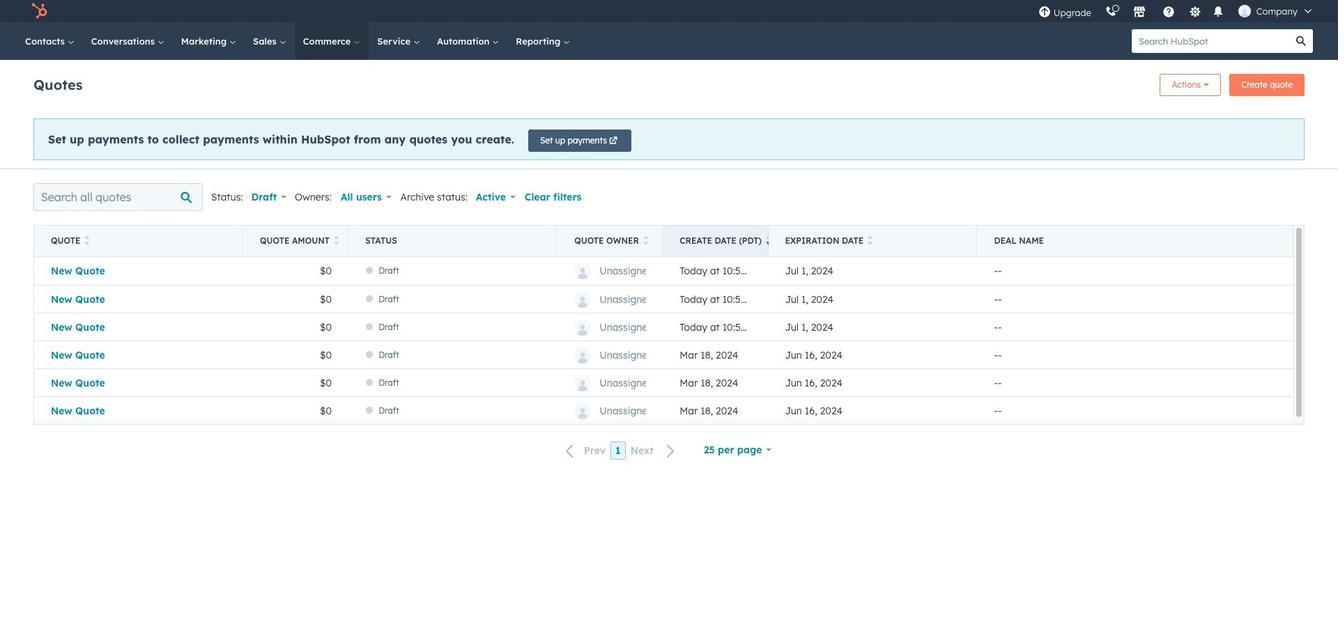 Task type: locate. For each thing, give the bounding box(es) containing it.
1 press to sort. element from the left
[[85, 236, 90, 247]]

pagination navigation
[[557, 442, 684, 460]]

2 press to sort. image from the left
[[643, 236, 648, 245]]

1 horizontal spatial press to sort. image
[[643, 236, 648, 245]]

3 press to sort. image from the left
[[868, 236, 873, 245]]

jacob simon image
[[1238, 5, 1251, 17]]

press to sort. element
[[85, 236, 90, 247], [334, 236, 339, 247], [643, 236, 648, 247], [868, 236, 873, 247]]

Search HubSpot search field
[[1132, 29, 1289, 53]]

3 press to sort. element from the left
[[643, 236, 648, 247]]

descending sort. press to sort ascending. image
[[766, 236, 771, 245]]

1 column header from the left
[[349, 226, 558, 256]]

menu
[[1031, 0, 1321, 22]]

descending sort. press to sort ascending. element
[[766, 236, 771, 247]]

2 column header from the left
[[977, 226, 1294, 256]]

column header
[[349, 226, 558, 256], [977, 226, 1294, 256]]

1 press to sort. image from the left
[[334, 236, 339, 245]]

1 horizontal spatial column header
[[977, 226, 1294, 256]]

press to sort. image
[[334, 236, 339, 245], [643, 236, 648, 245], [868, 236, 873, 245]]

2 horizontal spatial press to sort. image
[[868, 236, 873, 245]]

4 press to sort. element from the left
[[868, 236, 873, 247]]

0 horizontal spatial press to sort. image
[[334, 236, 339, 245]]

banner
[[33, 70, 1305, 96]]

0 horizontal spatial column header
[[349, 226, 558, 256]]



Task type: describe. For each thing, give the bounding box(es) containing it.
marketplaces image
[[1133, 6, 1146, 19]]

banner inside page section element
[[33, 70, 1305, 96]]

Search search field
[[33, 183, 203, 211]]

press to sort. image
[[85, 236, 90, 245]]

page section element
[[0, 60, 1338, 169]]

2 press to sort. element from the left
[[334, 236, 339, 247]]



Task type: vqa. For each thing, say whether or not it's contained in the screenshot.
the bottom Last Page Seen
no



